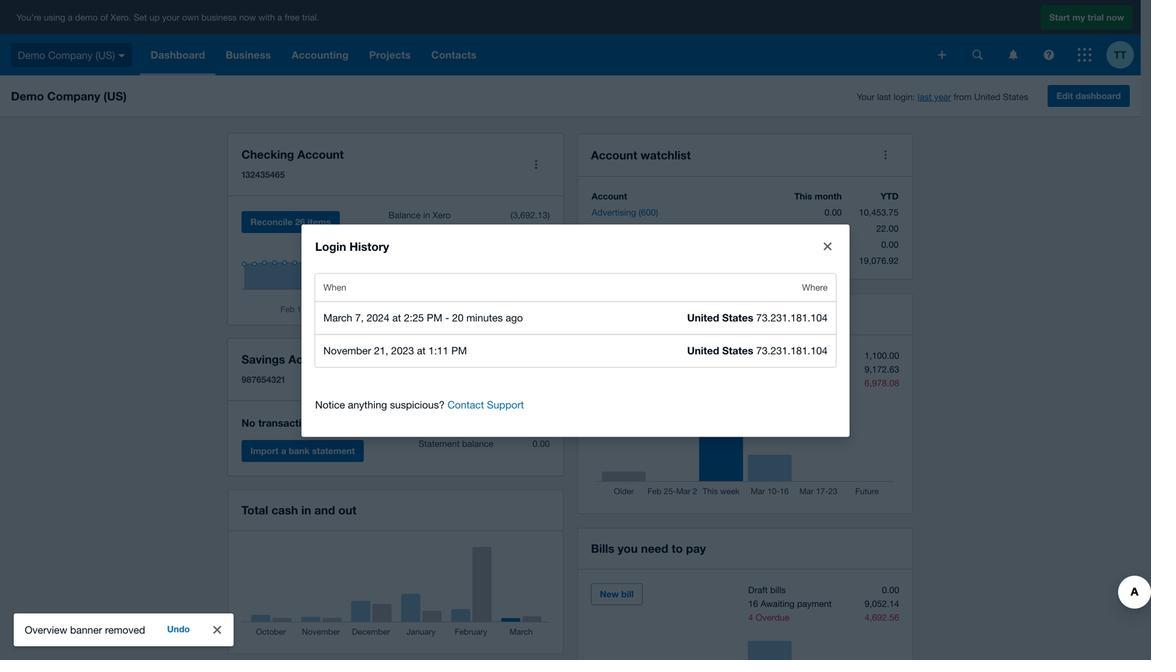 Task type: locate. For each thing, give the bounding box(es) containing it.
close button up where
[[814, 233, 842, 260]]

close image up where
[[824, 242, 832, 251]]

pm left '-'
[[427, 312, 443, 323]]

states up 2
[[722, 312, 754, 324]]

16
[[748, 598, 758, 609]]

united left 2
[[687, 344, 720, 357]]

9 awaiting payment link
[[753, 364, 832, 375]]

united states up 2
[[687, 312, 754, 324]]

1 vertical spatial at
[[417, 344, 426, 356]]

import
[[251, 445, 279, 456]]

2 last from the left
[[918, 91, 932, 102]]

21,
[[374, 344, 388, 356]]

edit dashboard
[[1057, 90, 1121, 101]]

business
[[201, 12, 237, 22]]

0 horizontal spatial at
[[392, 312, 401, 323]]

payment for bills you need to pay
[[797, 598, 832, 609]]

1 vertical spatial close image
[[213, 626, 221, 634]]

bank
[[289, 445, 310, 456]]

awaiting down 2 draft invoices link
[[761, 364, 795, 375]]

last left year
[[918, 91, 932, 102]]

0.00 for draft bills
[[882, 585, 900, 595]]

0 vertical spatial awaiting
[[761, 364, 795, 375]]

invoices owed to you link
[[591, 304, 709, 323]]

balance
[[389, 210, 421, 220]]

svg image
[[1078, 48, 1092, 62], [973, 50, 983, 60], [1009, 50, 1018, 60], [1044, 50, 1054, 60], [118, 54, 125, 57]]

support
[[487, 399, 524, 411]]

0 vertical spatial (us)
[[96, 49, 115, 61]]

to right owed
[[674, 307, 685, 321]]

close image
[[824, 242, 832, 251], [213, 626, 221, 634]]

2 73.231.181.104 from the top
[[756, 344, 828, 356]]

0 vertical spatial united states
[[687, 312, 754, 324]]

svg image
[[938, 51, 946, 59]]

0 horizontal spatial last
[[877, 91, 891, 102]]

advertising
[[592, 207, 636, 218]]

a right using at the top left of the page
[[68, 12, 73, 22]]

bills
[[770, 585, 786, 595]]

19,076.92 link
[[859, 255, 899, 266]]

demo
[[75, 12, 98, 22]]

1 vertical spatial to
[[672, 541, 683, 555]]

states left edit
[[1003, 91, 1029, 102]]

suspicious?
[[390, 399, 445, 411]]

when
[[323, 282, 346, 293]]

1 horizontal spatial close image
[[824, 242, 832, 251]]

2 vertical spatial united
[[687, 344, 720, 357]]

1 vertical spatial awaiting
[[761, 598, 795, 609]]

at left 2:25
[[392, 312, 401, 323]]

(us) down of
[[96, 49, 115, 61]]

my
[[1073, 12, 1085, 22]]

awaiting for bills you need to pay
[[761, 598, 795, 609]]

watchlist
[[641, 148, 691, 162]]

up
[[149, 12, 160, 22]]

xero.
[[111, 12, 131, 22]]

demo down the "you're"
[[18, 49, 45, 61]]

22.00
[[877, 223, 899, 234]]

close image inside overview banner removed status
[[213, 626, 221, 634]]

united states up 9
[[687, 344, 754, 357]]

start my trial now
[[1050, 12, 1125, 22]]

month
[[815, 191, 842, 201]]

reconcile 26 items button
[[242, 211, 340, 233]]

0 horizontal spatial in
[[301, 503, 311, 517]]

0 vertical spatial 73.231.181.104
[[756, 312, 828, 323]]

0 horizontal spatial pm
[[427, 312, 443, 323]]

close image right undo button
[[213, 626, 221, 634]]

entertainment (620)
[[592, 223, 669, 234]]

1 vertical spatial draft
[[748, 585, 768, 595]]

you
[[689, 307, 709, 321], [618, 541, 638, 555]]

at for 1:11
[[417, 344, 426, 356]]

united states
[[687, 312, 754, 324], [687, 344, 754, 357]]

0 vertical spatial pm
[[427, 312, 443, 323]]

company down demo company (us) popup button
[[47, 89, 100, 103]]

draft right 2
[[761, 350, 780, 361]]

to left pay
[[672, 541, 683, 555]]

1 horizontal spatial pm
[[451, 344, 467, 356]]

at left '1:11'
[[417, 344, 426, 356]]

1 awaiting from the top
[[761, 364, 795, 375]]

contact support link
[[448, 399, 524, 411]]

close button right undo button
[[204, 616, 231, 644]]

invoices
[[591, 307, 637, 321]]

6,978.08
[[865, 378, 900, 388]]

svg image inside demo company (us) popup button
[[118, 54, 125, 57]]

2 united states from the top
[[687, 344, 754, 357]]

now left with
[[239, 12, 256, 22]]

1 horizontal spatial close button
[[814, 233, 842, 260]]

0.00 link for (600)
[[825, 207, 842, 218]]

1 vertical spatial demo company (us)
[[11, 89, 127, 103]]

account up advertising at top
[[592, 191, 627, 201]]

you right bills
[[618, 541, 638, 555]]

march
[[323, 312, 352, 323]]

ytd
[[881, 191, 899, 201]]

and
[[315, 503, 335, 517]]

at
[[392, 312, 401, 323], [417, 344, 426, 356]]

ago
[[506, 312, 523, 323]]

entertainment
[[592, 223, 647, 234]]

2 awaiting from the top
[[761, 598, 795, 609]]

login history
[[315, 240, 389, 253]]

0 horizontal spatial close button
[[204, 616, 231, 644]]

invoices owed to you
[[591, 307, 709, 321]]

4 overdue link
[[748, 612, 790, 623]]

statement
[[312, 445, 355, 456]]

demo company (us) down using at the top left of the page
[[18, 49, 115, 61]]

4
[[748, 612, 753, 623]]

in left and
[[301, 503, 311, 517]]

need
[[641, 541, 669, 555]]

9
[[753, 364, 758, 375]]

pm right '1:11'
[[451, 344, 467, 356]]

73.231.181.104 down where
[[756, 312, 828, 323]]

company down using at the top left of the page
[[48, 49, 93, 61]]

pm for 2:25
[[427, 312, 443, 323]]

2 payment from the top
[[797, 598, 832, 609]]

0 vertical spatial demo company (us)
[[18, 49, 115, 61]]

1 horizontal spatial now
[[1107, 12, 1125, 22]]

0 horizontal spatial you
[[618, 541, 638, 555]]

a left bank
[[281, 445, 286, 456]]

notice anything suspicious? contact support
[[315, 399, 524, 411]]

1 vertical spatial in
[[301, 503, 311, 517]]

where
[[802, 282, 828, 293]]

1 vertical spatial you
[[618, 541, 638, 555]]

statement
[[419, 438, 460, 449]]

edit
[[1057, 90, 1073, 101]]

you right owed
[[689, 307, 709, 321]]

1 payment from the top
[[797, 364, 832, 375]]

november
[[323, 344, 371, 356]]

now right trial
[[1107, 12, 1125, 22]]

9,172.63 link
[[865, 364, 900, 375]]

0 vertical spatial close image
[[824, 242, 832, 251]]

trial.
[[302, 12, 319, 22]]

new
[[600, 589, 619, 599]]

awaiting for invoices owed to you
[[761, 364, 795, 375]]

(us)
[[96, 49, 115, 61], [104, 89, 127, 103]]

1 vertical spatial payment
[[797, 598, 832, 609]]

account watchlist
[[591, 148, 691, 162]]

1 vertical spatial close button
[[204, 616, 231, 644]]

using
[[44, 12, 65, 22]]

1 vertical spatial pm
[[451, 344, 467, 356]]

draft up the 16
[[748, 585, 768, 595]]

1 last from the left
[[877, 91, 891, 102]]

0 vertical spatial close button
[[814, 233, 842, 260]]

awaiting down bills
[[761, 598, 795, 609]]

0.00 link for (620)
[[825, 223, 842, 234]]

0 vertical spatial at
[[392, 312, 401, 323]]

1 horizontal spatial last
[[918, 91, 932, 102]]

united right owed
[[687, 312, 720, 324]]

73.231.181.104 up 9 awaiting payment link
[[756, 344, 828, 356]]

trial
[[1088, 12, 1104, 22]]

987654321
[[242, 374, 285, 385]]

0 vertical spatial demo
[[18, 49, 45, 61]]

edit dashboard button
[[1048, 85, 1130, 107]]

of
[[100, 12, 108, 22]]

advertising (600)
[[592, 207, 658, 218]]

november 21, 2023 at 1:11 pm
[[323, 344, 467, 356]]

overview banner removed
[[25, 624, 145, 636]]

0.00 link for bills
[[882, 585, 900, 595]]

in left xero
[[423, 210, 430, 220]]

1 vertical spatial 73.231.181.104
[[756, 344, 828, 356]]

in inside total cash in and out link
[[301, 503, 311, 517]]

close image inside login history dialog
[[824, 242, 832, 251]]

demo down demo company (us) popup button
[[11, 89, 44, 103]]

0 horizontal spatial now
[[239, 12, 256, 22]]

1 vertical spatial united states
[[687, 344, 754, 357]]

minutes
[[467, 312, 503, 323]]

1 horizontal spatial at
[[417, 344, 426, 356]]

0 vertical spatial you
[[689, 307, 709, 321]]

0 vertical spatial in
[[423, 210, 430, 220]]

4,692.56 link
[[865, 612, 900, 623]]

account left watchlist
[[591, 148, 638, 162]]

united right from
[[975, 91, 1001, 102]]

total cash in and out link
[[242, 500, 357, 520]]

you're
[[16, 12, 41, 22]]

start
[[1050, 12, 1070, 22]]

states up 9
[[722, 344, 754, 357]]

19,076.92
[[859, 255, 899, 266]]

demo company (us) down demo company (us) popup button
[[11, 89, 127, 103]]

0 vertical spatial company
[[48, 49, 93, 61]]

(620)
[[650, 223, 669, 234]]

(us) down demo company (us) popup button
[[104, 89, 127, 103]]

to
[[674, 307, 685, 321], [672, 541, 683, 555]]

your
[[857, 91, 875, 102]]

demo company (us)
[[18, 49, 115, 61], [11, 89, 127, 103]]

2 vertical spatial states
[[722, 344, 754, 357]]

demo inside popup button
[[18, 49, 45, 61]]

demo company (us) inside popup button
[[18, 49, 115, 61]]

0.00 link
[[825, 207, 842, 218], [825, 223, 842, 234], [825, 239, 842, 250], [882, 239, 899, 250], [882, 585, 900, 595]]

26
[[295, 217, 305, 227]]

0 vertical spatial payment
[[797, 364, 832, 375]]

company
[[48, 49, 93, 61], [47, 89, 100, 103]]

a
[[68, 12, 73, 22], [278, 12, 282, 22], [281, 445, 286, 456]]

last right your
[[877, 91, 891, 102]]

1 vertical spatial demo
[[11, 89, 44, 103]]

4 overdue
[[748, 612, 790, 623]]

0 horizontal spatial close image
[[213, 626, 221, 634]]

united
[[975, 91, 1001, 102], [687, 312, 720, 324], [687, 344, 720, 357]]



Task type: vqa. For each thing, say whether or not it's contained in the screenshot.
DEFAULT SETTINGS
no



Task type: describe. For each thing, give the bounding box(es) containing it.
last year button
[[918, 91, 951, 102]]

0 vertical spatial draft
[[761, 350, 780, 361]]

22.00 link
[[877, 223, 899, 234]]

new bill link
[[591, 583, 643, 605]]

account right the checking
[[297, 147, 344, 161]]

demo company (us) button
[[0, 34, 140, 75]]

login:
[[894, 91, 915, 102]]

checking
[[242, 147, 294, 161]]

overview
[[25, 624, 67, 636]]

total
[[242, 503, 268, 517]]

march 7, 2024 at 2:25 pm - 20 minutes ago
[[323, 312, 523, 323]]

9 awaiting payment
[[753, 364, 832, 375]]

reconcile 26 items
[[251, 217, 331, 227]]

anything
[[348, 399, 387, 411]]

pm for 1:11
[[451, 344, 467, 356]]

1 horizontal spatial in
[[423, 210, 430, 220]]

owed
[[641, 307, 671, 321]]

own
[[182, 12, 199, 22]]

2024
[[367, 312, 390, 323]]

payment for invoices owed to you
[[797, 364, 832, 375]]

account right savings
[[288, 352, 335, 366]]

bills you need to pay link
[[591, 539, 706, 558]]

6,978.08 link
[[865, 378, 900, 388]]

bills you need to pay
[[591, 541, 706, 555]]

free
[[285, 12, 300, 22]]

9,052.14
[[865, 598, 900, 609]]

2023
[[391, 344, 414, 356]]

savings account
[[242, 352, 335, 366]]

2 draft invoices
[[753, 350, 815, 361]]

16 awaiting payment link
[[748, 598, 832, 609]]

1,100.00
[[865, 350, 900, 361]]

1:11
[[429, 344, 449, 356]]

xero
[[433, 210, 451, 220]]

1 vertical spatial states
[[722, 312, 754, 324]]

1 horizontal spatial you
[[689, 307, 709, 321]]

with
[[259, 12, 275, 22]]

login history dialog
[[302, 224, 850, 437]]

2 draft invoices link
[[753, 350, 815, 361]]

removed
[[105, 624, 145, 636]]

20
[[452, 312, 464, 323]]

no
[[242, 417, 255, 429]]

invoices
[[783, 350, 815, 361]]

1 73.231.181.104 from the top
[[756, 312, 828, 323]]

entertainment (620) link
[[592, 223, 669, 234]]

bills
[[591, 541, 615, 555]]

reconcile
[[251, 217, 293, 227]]

(us) inside popup button
[[96, 49, 115, 61]]

from
[[954, 91, 972, 102]]

0 vertical spatial states
[[1003, 91, 1029, 102]]

your
[[162, 12, 180, 22]]

132435465
[[242, 169, 285, 180]]

this
[[795, 191, 812, 201]]

overview banner removed status
[[14, 613, 234, 646]]

close button inside login history dialog
[[814, 233, 842, 260]]

statement balance
[[419, 438, 494, 449]]

a left free
[[278, 12, 282, 22]]

2
[[753, 350, 758, 361]]

close button inside overview banner removed status
[[204, 616, 231, 644]]

checking account
[[242, 147, 344, 161]]

transactions
[[258, 417, 319, 429]]

1 vertical spatial united
[[687, 312, 720, 324]]

(600)
[[639, 207, 658, 218]]

balance in xero
[[389, 210, 451, 220]]

import a bank statement link
[[242, 440, 364, 462]]

1 vertical spatial (us)
[[104, 89, 127, 103]]

no transactions imported
[[242, 417, 367, 429]]

2 now from the left
[[1107, 12, 1125, 22]]

1 now from the left
[[239, 12, 256, 22]]

login history element
[[315, 274, 836, 367]]

contact
[[448, 399, 484, 411]]

banner
[[70, 624, 102, 636]]

out
[[338, 503, 357, 517]]

year
[[934, 91, 951, 102]]

0 vertical spatial united
[[975, 91, 1001, 102]]

9,052.14 link
[[865, 598, 900, 609]]

at for 2:25
[[392, 312, 401, 323]]

tt banner
[[0, 0, 1141, 75]]

1 vertical spatial company
[[47, 89, 100, 103]]

4,692.56
[[865, 612, 900, 623]]

savings
[[242, 352, 285, 366]]

login
[[315, 240, 346, 253]]

0 vertical spatial to
[[674, 307, 685, 321]]

import a bank statement
[[251, 445, 355, 456]]

-
[[445, 312, 449, 323]]

1,100.00 link
[[865, 350, 900, 361]]

new bill
[[600, 589, 634, 599]]

undo button
[[159, 619, 198, 641]]

a inside "link"
[[281, 445, 286, 456]]

overdue
[[756, 612, 790, 623]]

company inside popup button
[[48, 49, 93, 61]]

10,453.75
[[859, 207, 899, 218]]

tt
[[1114, 49, 1127, 61]]

dashboard
[[1076, 90, 1121, 101]]

draft bills link
[[748, 585, 786, 595]]

undo
[[167, 624, 190, 634]]

account watchlist link
[[591, 145, 691, 164]]

1 united states from the top
[[687, 312, 754, 324]]

draft bills
[[748, 585, 786, 595]]

0.00 for 0.00
[[882, 239, 899, 250]]

your last login: last year from united states
[[857, 91, 1029, 102]]

2:25
[[404, 312, 424, 323]]

items
[[308, 217, 331, 227]]

0.00 for advertising (600)
[[825, 207, 842, 218]]

pay
[[686, 541, 706, 555]]

tt button
[[1107, 34, 1141, 75]]

0.00 for entertainment (620)
[[825, 223, 842, 234]]

account inside account watchlist 'link'
[[591, 148, 638, 162]]

cash
[[272, 503, 298, 517]]



